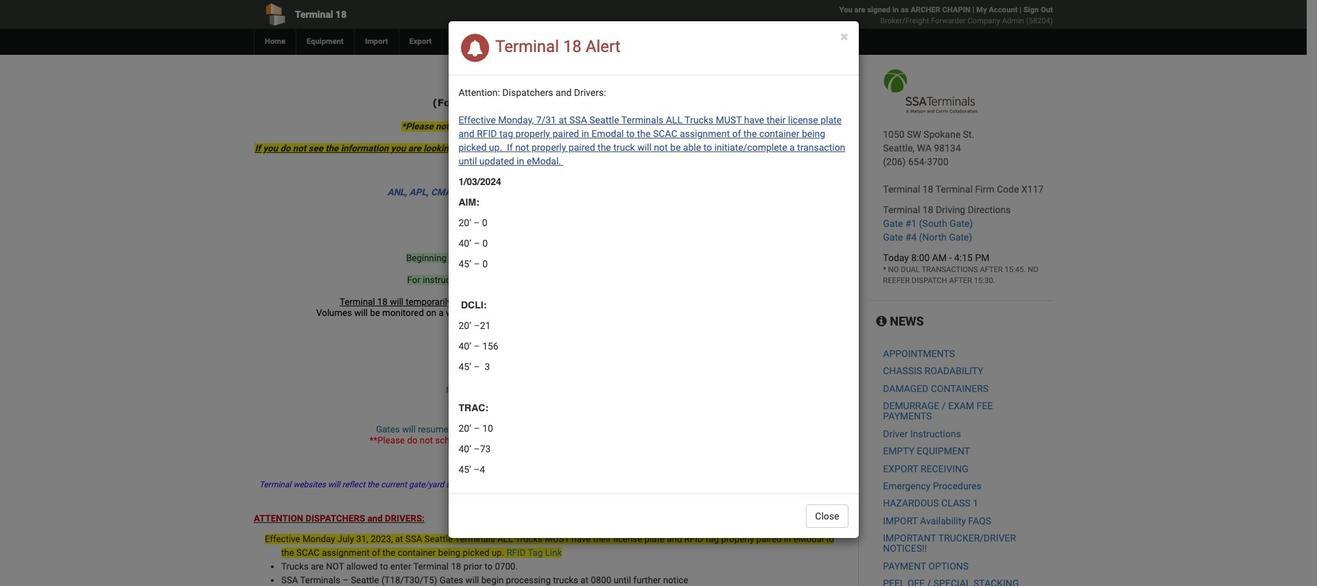 Task type: vqa. For each thing, say whether or not it's contained in the screenshot.
FOR
no



Task type: locate. For each thing, give the bounding box(es) containing it.
terminal 18 image
[[883, 69, 979, 114]]

info circle image
[[877, 316, 887, 328]]



